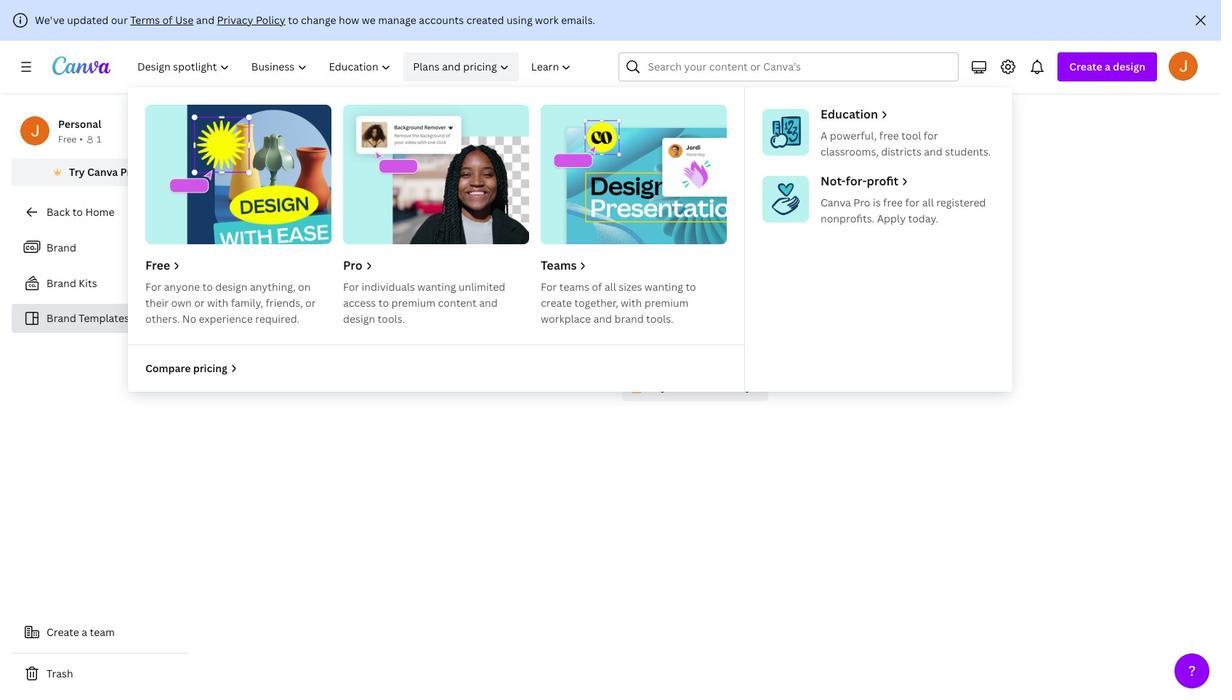 Task type: describe. For each thing, give the bounding box(es) containing it.
apply
[[877, 212, 906, 225]]

terms
[[130, 13, 160, 27]]

all inside for teams of all sizes wanting to create together, with premium workplace and brand tools.
[[605, 280, 616, 294]]

to inside "for anyone to design anything, on their own or with family, friends, or others. no experience required."
[[203, 280, 213, 294]]

plans and pricing
[[413, 60, 497, 73]]

design inside for individuals wanting unlimited access to premium content and design tools.
[[343, 312, 375, 326]]

top level navigation element
[[128, 52, 1013, 392]]

created
[[467, 13, 504, 27]]

tools. inside for teams of all sizes wanting to create together, with premium workplace and brand tools.
[[647, 312, 674, 326]]

is
[[873, 196, 881, 209]]

free inside canva pro is free for all registered nonprofits. apply today.
[[884, 196, 903, 209]]

1
[[97, 133, 101, 145]]

and inside popup button
[[442, 60, 461, 73]]

for for pro
[[343, 280, 359, 294]]

a for design
[[1105, 60, 1111, 73]]

colors,
[[777, 340, 810, 353]]

emails.
[[561, 13, 596, 27]]

days
[[734, 380, 757, 393]]

and left fonts.
[[812, 340, 831, 353]]

designs
[[587, 310, 635, 327]]

their
[[145, 296, 169, 310]]

access
[[343, 296, 376, 310]]

pro inside button
[[120, 165, 137, 179]]

try canva pro
[[69, 165, 137, 179]]

not-for-profit
[[821, 173, 899, 189]]

on
[[298, 280, 311, 294]]

anything,
[[250, 280, 296, 294]]

privacy
[[217, 13, 253, 27]]

canva pro is free for all registered nonprofits. apply today.
[[821, 196, 986, 225]]

jeremy miller image
[[1169, 52, 1198, 81]]

compare pricing link
[[145, 361, 239, 377]]

1 horizontal spatial templates
[[276, 110, 396, 141]]

back
[[47, 205, 70, 219]]

updated
[[67, 13, 109, 27]]

with inside for teams of all sizes wanting to create together, with premium workplace and brand tools.
[[621, 296, 642, 310]]

create a design
[[1070, 60, 1146, 73]]

with inside "for anyone to design anything, on their own or with family, friends, or others. no experience required."
[[207, 296, 229, 310]]

logos,
[[746, 340, 774, 353]]

•
[[79, 133, 83, 145]]

design
[[529, 340, 563, 353]]

design inside "dropdown button"
[[1113, 60, 1146, 73]]

tool
[[902, 129, 922, 143]]

canva inside canva pro is free for all registered nonprofits. apply today.
[[821, 196, 851, 209]]

students.
[[945, 145, 991, 159]]

that
[[672, 340, 692, 353]]

trash
[[47, 667, 73, 681]]

try canva pro button
[[12, 159, 189, 186]]

free for free •
[[58, 133, 77, 145]]

for-
[[846, 173, 867, 189]]

others.
[[145, 312, 180, 326]]

for individuals wanting unlimited access to premium content and design tools.
[[343, 280, 506, 326]]

of inside for teams of all sizes wanting to create together, with premium workplace and brand tools.
[[592, 280, 602, 294]]

and inside a powerful, free tool for classrooms, districts and students.
[[924, 145, 943, 159]]

try it free for 30 days button
[[622, 372, 769, 401]]

personal
[[58, 117, 101, 131]]

family,
[[231, 296, 263, 310]]

together,
[[575, 296, 619, 310]]

faster
[[565, 340, 594, 353]]

keep
[[551, 310, 584, 327]]

try it free for 30 days
[[651, 380, 757, 393]]

it
[[670, 380, 677, 393]]

brand link
[[12, 233, 189, 263]]

free •
[[58, 133, 83, 145]]

content
[[438, 296, 477, 310]]

team
[[90, 625, 115, 639]]

plans and pricing menu
[[128, 87, 1013, 392]]

compare
[[145, 361, 191, 375]]

premium inside for individuals wanting unlimited access to premium content and design tools.
[[392, 296, 436, 310]]

list containing brand
[[12, 233, 189, 333]]

policy
[[256, 13, 286, 27]]

accounts
[[419, 13, 464, 27]]

home
[[85, 205, 115, 219]]

brand kits
[[47, 276, 97, 290]]

free for days
[[679, 380, 699, 393]]

own
[[171, 296, 192, 310]]

all inside canva pro is free for all registered nonprofits. apply today.
[[923, 196, 934, 209]]

work
[[535, 13, 559, 27]]

for for education
[[924, 129, 938, 143]]

we
[[362, 13, 376, 27]]

wanting inside for individuals wanting unlimited access to premium content and design tools.
[[418, 280, 456, 294]]

2 or from the left
[[305, 296, 316, 310]]

education
[[821, 106, 878, 122]]

change
[[301, 13, 336, 27]]

how
[[339, 13, 359, 27]]

for teams of all sizes wanting to create together, with premium workplace and brand tools.
[[541, 280, 696, 326]]

no
[[182, 312, 196, 326]]

to right 'back'
[[72, 205, 83, 219]]

and right use
[[196, 13, 215, 27]]

and inside for individuals wanting unlimited access to premium content and design tools.
[[479, 296, 498, 310]]

we've updated our terms of use and privacy policy to change how we manage accounts created using work emails.
[[35, 13, 596, 27]]



Task type: vqa. For each thing, say whether or not it's contained in the screenshot.
premium inside The For Individuals Wanting Unlimited Access To Premium Content And Design Tools.
yes



Task type: locate. For each thing, give the bounding box(es) containing it.
classrooms,
[[821, 145, 879, 159]]

for
[[924, 129, 938, 143], [906, 196, 920, 209], [701, 380, 716, 393]]

brand kits link
[[12, 269, 189, 298]]

and right plans
[[442, 60, 461, 73]]

1 vertical spatial for
[[906, 196, 920, 209]]

powerful,
[[830, 129, 877, 143]]

and
[[196, 13, 215, 27], [442, 60, 461, 73], [924, 145, 943, 159], [479, 296, 498, 310], [594, 312, 612, 326], [812, 340, 831, 353]]

0 horizontal spatial a
[[82, 625, 87, 639]]

0 horizontal spatial premium
[[392, 296, 436, 310]]

create a team button
[[12, 618, 189, 647]]

a for team
[[82, 625, 87, 639]]

create
[[541, 296, 572, 310]]

0 vertical spatial a
[[1105, 60, 1111, 73]]

for inside "for anyone to design anything, on their own or with family, friends, or others. no experience required."
[[145, 280, 162, 294]]

2 vertical spatial design
[[343, 312, 375, 326]]

with up have
[[701, 310, 729, 327]]

a inside "dropdown button"
[[1105, 60, 1111, 73]]

our
[[111, 13, 128, 27]]

1 vertical spatial pricing
[[193, 361, 227, 375]]

to inside for individuals wanting unlimited access to premium content and design tools.
[[379, 296, 389, 310]]

for
[[145, 280, 162, 294], [343, 280, 359, 294], [541, 280, 557, 294]]

0 vertical spatial canva
[[87, 165, 118, 179]]

try left it
[[651, 380, 667, 393]]

pricing
[[463, 60, 497, 73], [193, 361, 227, 375]]

today.
[[909, 212, 939, 225]]

for right "tool"
[[924, 129, 938, 143]]

0 vertical spatial free
[[58, 133, 77, 145]]

compare pricing
[[145, 361, 227, 375]]

wanting right the sizes
[[645, 280, 684, 294]]

and right districts
[[924, 145, 943, 159]]

1 tools. from the left
[[378, 312, 405, 326]]

free up districts
[[880, 129, 899, 143]]

free for classrooms,
[[880, 129, 899, 143]]

design left jeremy miller image
[[1113, 60, 1146, 73]]

free
[[58, 133, 77, 145], [145, 257, 170, 273]]

to up keep designs on-brand with brand templates
[[686, 280, 696, 294]]

for up access at the top left of page
[[343, 280, 359, 294]]

to
[[288, 13, 299, 27], [72, 205, 83, 219], [203, 280, 213, 294], [686, 280, 696, 294], [379, 296, 389, 310]]

for for teams
[[541, 280, 557, 294]]

0 vertical spatial try
[[69, 165, 85, 179]]

profit
[[867, 173, 899, 189]]

1 vertical spatial brand templates
[[47, 311, 129, 325]]

to right policy
[[288, 13, 299, 27]]

0 vertical spatial of
[[162, 13, 173, 27]]

pro up access at the top left of page
[[343, 257, 363, 273]]

sizes
[[619, 280, 642, 294]]

pricing down created
[[463, 60, 497, 73]]

canva up nonprofits.
[[821, 196, 851, 209]]

all left the sizes
[[605, 280, 616, 294]]

free left •
[[58, 133, 77, 145]]

canva down 1
[[87, 165, 118, 179]]

try down •
[[69, 165, 85, 179]]

keep designs on-brand with brand templates
[[551, 310, 840, 327]]

1 horizontal spatial all
[[923, 196, 934, 209]]

pricing inside compare pricing 'link'
[[193, 361, 227, 375]]

1 horizontal spatial create
[[1070, 60, 1103, 73]]

1 horizontal spatial premium
[[645, 296, 689, 310]]

0 horizontal spatial free
[[58, 133, 77, 145]]

required.
[[255, 312, 300, 326]]

design up family,
[[215, 280, 248, 294]]

wanting up the content
[[418, 280, 456, 294]]

for up their
[[145, 280, 162, 294]]

for inside for teams of all sizes wanting to create together, with premium workplace and brand tools.
[[541, 280, 557, 294]]

2 for from the left
[[343, 280, 359, 294]]

free for free
[[145, 257, 170, 273]]

1 vertical spatial a
[[82, 625, 87, 639]]

back to home link
[[12, 198, 189, 227]]

premium up that
[[645, 296, 689, 310]]

premium
[[392, 296, 436, 310], [645, 296, 689, 310]]

2 horizontal spatial design
[[1113, 60, 1146, 73]]

privacy policy link
[[217, 13, 286, 27]]

of left use
[[162, 13, 173, 27]]

0 horizontal spatial for
[[145, 280, 162, 294]]

for for free
[[145, 280, 162, 294]]

for left 30 on the right bottom
[[701, 380, 716, 393]]

2 wanting from the left
[[645, 280, 684, 294]]

Search search field
[[648, 53, 930, 81]]

for inside button
[[701, 380, 716, 393]]

30
[[718, 380, 732, 393]]

all
[[923, 196, 934, 209], [605, 280, 616, 294]]

or down on
[[305, 296, 316, 310]]

brand up templates
[[615, 312, 644, 326]]

brand templates
[[201, 110, 396, 141], [47, 311, 129, 325]]

1 vertical spatial of
[[592, 280, 602, 294]]

for inside canva pro is free for all registered nonprofits. apply today.
[[906, 196, 920, 209]]

back to home
[[47, 205, 115, 219]]

free inside a powerful, free tool for classrooms, districts and students.
[[880, 129, 899, 143]]

1 vertical spatial try
[[651, 380, 667, 393]]

have
[[695, 340, 718, 353]]

brand
[[660, 310, 698, 327], [615, 312, 644, 326]]

1 horizontal spatial wanting
[[645, 280, 684, 294]]

design faster with templates that have your logos, colors, and fonts.
[[529, 340, 862, 353]]

pro left is
[[854, 196, 871, 209]]

pricing right compare
[[193, 361, 227, 375]]

2 vertical spatial pro
[[343, 257, 363, 273]]

experience
[[199, 312, 253, 326]]

design down access at the top left of page
[[343, 312, 375, 326]]

try for try it free for 30 days
[[651, 380, 667, 393]]

and down together,
[[594, 312, 612, 326]]

pro inside canva pro is free for all registered nonprofits. apply today.
[[854, 196, 871, 209]]

tools. up templates
[[647, 312, 674, 326]]

premium down individuals
[[392, 296, 436, 310]]

0 vertical spatial all
[[923, 196, 934, 209]]

0 horizontal spatial all
[[605, 280, 616, 294]]

create inside create a design "dropdown button"
[[1070, 60, 1103, 73]]

or
[[194, 296, 205, 310], [305, 296, 316, 310]]

0 horizontal spatial canva
[[87, 165, 118, 179]]

to down individuals
[[379, 296, 389, 310]]

2 horizontal spatial for
[[541, 280, 557, 294]]

kits
[[79, 276, 97, 290]]

1 horizontal spatial or
[[305, 296, 316, 310]]

and down unlimited
[[479, 296, 498, 310]]

districts
[[882, 145, 922, 159]]

brand templates link
[[12, 304, 189, 333]]

1 premium from the left
[[392, 296, 436, 310]]

with right faster
[[596, 340, 618, 353]]

unlimited
[[459, 280, 506, 294]]

brand inside for teams of all sizes wanting to create together, with premium workplace and brand tools.
[[615, 312, 644, 326]]

pro up 'back to home' link
[[120, 165, 137, 179]]

pricing inside plans and pricing popup button
[[463, 60, 497, 73]]

templates inside list
[[79, 311, 129, 325]]

teams
[[560, 280, 590, 294]]

1 vertical spatial create
[[47, 625, 79, 639]]

try for try canva pro
[[69, 165, 85, 179]]

create inside create a team button
[[47, 625, 79, 639]]

to right anyone
[[203, 280, 213, 294]]

a
[[821, 129, 828, 143]]

use
[[175, 13, 194, 27]]

tools.
[[378, 312, 405, 326], [647, 312, 674, 326]]

0 horizontal spatial create
[[47, 625, 79, 639]]

0 horizontal spatial design
[[215, 280, 248, 294]]

plans and pricing button
[[404, 52, 520, 81]]

brand up that
[[660, 310, 698, 327]]

with up experience
[[207, 296, 229, 310]]

friends,
[[266, 296, 303, 310]]

a
[[1105, 60, 1111, 73], [82, 625, 87, 639]]

0 horizontal spatial try
[[69, 165, 85, 179]]

free right it
[[679, 380, 699, 393]]

for up today. in the top right of the page
[[906, 196, 920, 209]]

1 horizontal spatial free
[[145, 257, 170, 273]]

for inside a powerful, free tool for classrooms, districts and students.
[[924, 129, 938, 143]]

1 vertical spatial design
[[215, 280, 248, 294]]

create
[[1070, 60, 1103, 73], [47, 625, 79, 639]]

0 horizontal spatial for
[[701, 380, 716, 393]]

2 premium from the left
[[645, 296, 689, 310]]

0 horizontal spatial pro
[[120, 165, 137, 179]]

list
[[12, 233, 189, 333]]

design
[[1113, 60, 1146, 73], [215, 280, 248, 294], [343, 312, 375, 326]]

0 horizontal spatial pricing
[[193, 361, 227, 375]]

1 horizontal spatial brand templates
[[201, 110, 396, 141]]

nonprofits.
[[821, 212, 875, 225]]

2 horizontal spatial pro
[[854, 196, 871, 209]]

wanting inside for teams of all sizes wanting to create together, with premium workplace and brand tools.
[[645, 280, 684, 294]]

a inside button
[[82, 625, 87, 639]]

tools. down individuals
[[378, 312, 405, 326]]

0 vertical spatial design
[[1113, 60, 1146, 73]]

1 horizontal spatial a
[[1105, 60, 1111, 73]]

we've
[[35, 13, 65, 27]]

0 vertical spatial brand templates
[[201, 110, 396, 141]]

create for create a design
[[1070, 60, 1103, 73]]

of up together,
[[592, 280, 602, 294]]

free up apply
[[884, 196, 903, 209]]

2 horizontal spatial templates
[[774, 310, 840, 327]]

registered
[[937, 196, 986, 209]]

0 horizontal spatial brand templates
[[47, 311, 129, 325]]

free inside button
[[679, 380, 699, 393]]

tools. inside for individuals wanting unlimited access to premium content and design tools.
[[378, 312, 405, 326]]

workplace
[[541, 312, 591, 326]]

manage
[[378, 13, 417, 27]]

0 vertical spatial for
[[924, 129, 938, 143]]

for inside for individuals wanting unlimited access to premium content and design tools.
[[343, 280, 359, 294]]

1 horizontal spatial pricing
[[463, 60, 497, 73]]

for anyone to design anything, on their own or with family, friends, or others. no experience required.
[[145, 280, 316, 326]]

terms of use link
[[130, 13, 194, 27]]

0 horizontal spatial tools.
[[378, 312, 405, 326]]

2 tools. from the left
[[647, 312, 674, 326]]

0 vertical spatial pricing
[[463, 60, 497, 73]]

teams
[[541, 257, 577, 273]]

1 horizontal spatial pro
[[343, 257, 363, 273]]

2 vertical spatial free
[[679, 380, 699, 393]]

plans
[[413, 60, 440, 73]]

2 horizontal spatial for
[[924, 129, 938, 143]]

1 for from the left
[[145, 280, 162, 294]]

1 vertical spatial free
[[884, 196, 903, 209]]

for up create
[[541, 280, 557, 294]]

1 horizontal spatial of
[[592, 280, 602, 294]]

all up today. in the top right of the page
[[923, 196, 934, 209]]

0 vertical spatial pro
[[120, 165, 137, 179]]

1 vertical spatial free
[[145, 257, 170, 273]]

using
[[507, 13, 533, 27]]

your
[[721, 340, 743, 353]]

1 wanting from the left
[[418, 280, 456, 294]]

1 horizontal spatial brand
[[660, 310, 698, 327]]

0 horizontal spatial templates
[[79, 311, 129, 325]]

create a team
[[47, 625, 115, 639]]

1 horizontal spatial for
[[906, 196, 920, 209]]

and inside for teams of all sizes wanting to create together, with premium workplace and brand tools.
[[594, 312, 612, 326]]

1 vertical spatial pro
[[854, 196, 871, 209]]

individuals
[[362, 280, 415, 294]]

free inside plans and pricing menu
[[145, 257, 170, 273]]

fonts.
[[834, 340, 862, 353]]

canva inside button
[[87, 165, 118, 179]]

to inside for teams of all sizes wanting to create together, with premium workplace and brand tools.
[[686, 280, 696, 294]]

1 or from the left
[[194, 296, 205, 310]]

templates
[[620, 340, 670, 353]]

for for not-for-profit
[[906, 196, 920, 209]]

create for create a team
[[47, 625, 79, 639]]

1 horizontal spatial try
[[651, 380, 667, 393]]

with down the sizes
[[621, 296, 642, 310]]

0 horizontal spatial or
[[194, 296, 205, 310]]

1 vertical spatial canva
[[821, 196, 851, 209]]

design inside "for anyone to design anything, on their own or with family, friends, or others. no experience required."
[[215, 280, 248, 294]]

wanting
[[418, 280, 456, 294], [645, 280, 684, 294]]

premium inside for teams of all sizes wanting to create together, with premium workplace and brand tools.
[[645, 296, 689, 310]]

1 horizontal spatial for
[[343, 280, 359, 294]]

anyone
[[164, 280, 200, 294]]

1 horizontal spatial canva
[[821, 196, 851, 209]]

0 horizontal spatial of
[[162, 13, 173, 27]]

2 vertical spatial for
[[701, 380, 716, 393]]

0 vertical spatial create
[[1070, 60, 1103, 73]]

pro
[[120, 165, 137, 179], [854, 196, 871, 209], [343, 257, 363, 273]]

free up anyone
[[145, 257, 170, 273]]

brand templates inside brand templates link
[[47, 311, 129, 325]]

None search field
[[619, 52, 959, 81]]

trash link
[[12, 660, 189, 689]]

on-
[[638, 310, 660, 327]]

not-
[[821, 173, 846, 189]]

1 horizontal spatial tools.
[[647, 312, 674, 326]]

0 horizontal spatial brand
[[615, 312, 644, 326]]

1 vertical spatial all
[[605, 280, 616, 294]]

1 horizontal spatial design
[[343, 312, 375, 326]]

0 vertical spatial free
[[880, 129, 899, 143]]

a powerful, free tool for classrooms, districts and students.
[[821, 129, 991, 159]]

3 for from the left
[[541, 280, 557, 294]]

0 horizontal spatial wanting
[[418, 280, 456, 294]]

or right own
[[194, 296, 205, 310]]



